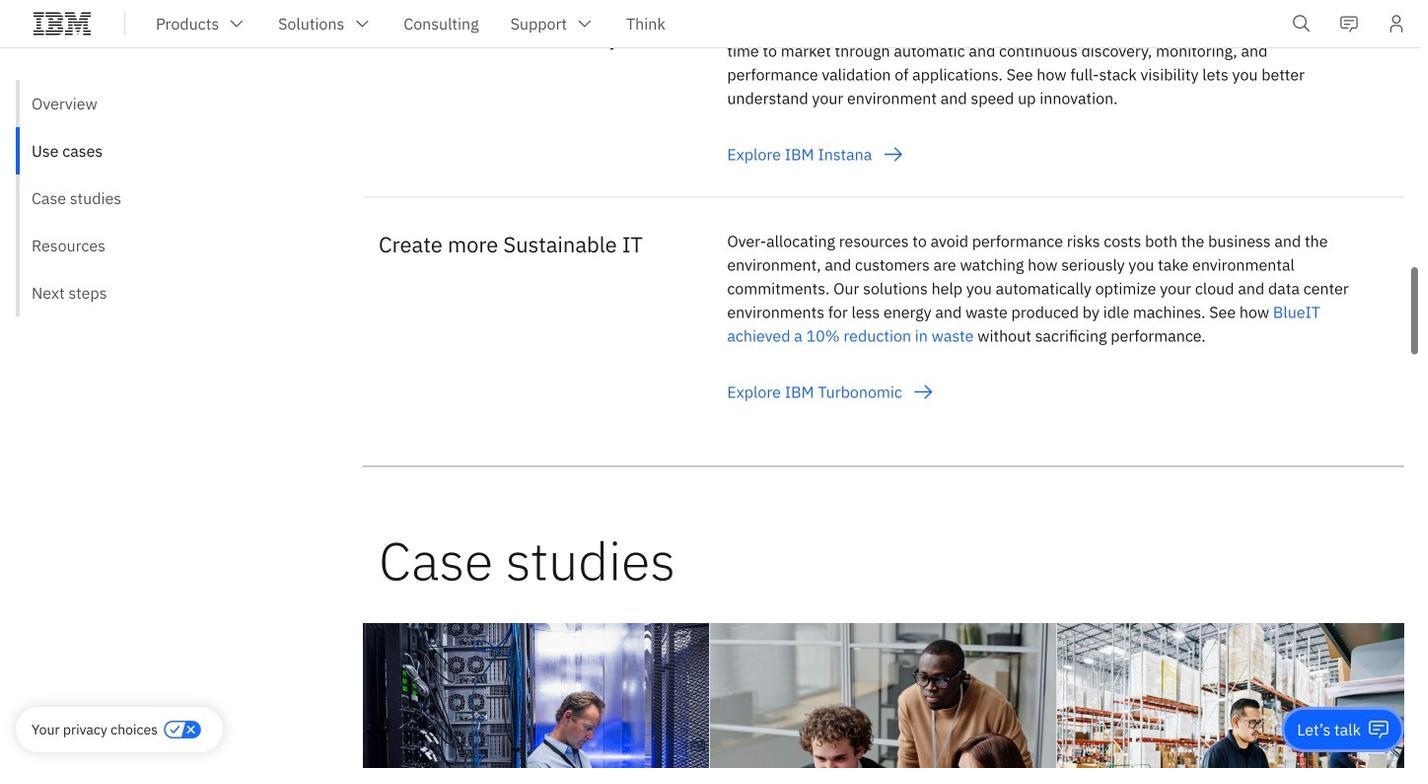 Task type: describe. For each thing, give the bounding box(es) containing it.
let's talk element
[[1297, 719, 1361, 741]]

your privacy choices element
[[32, 719, 158, 741]]



